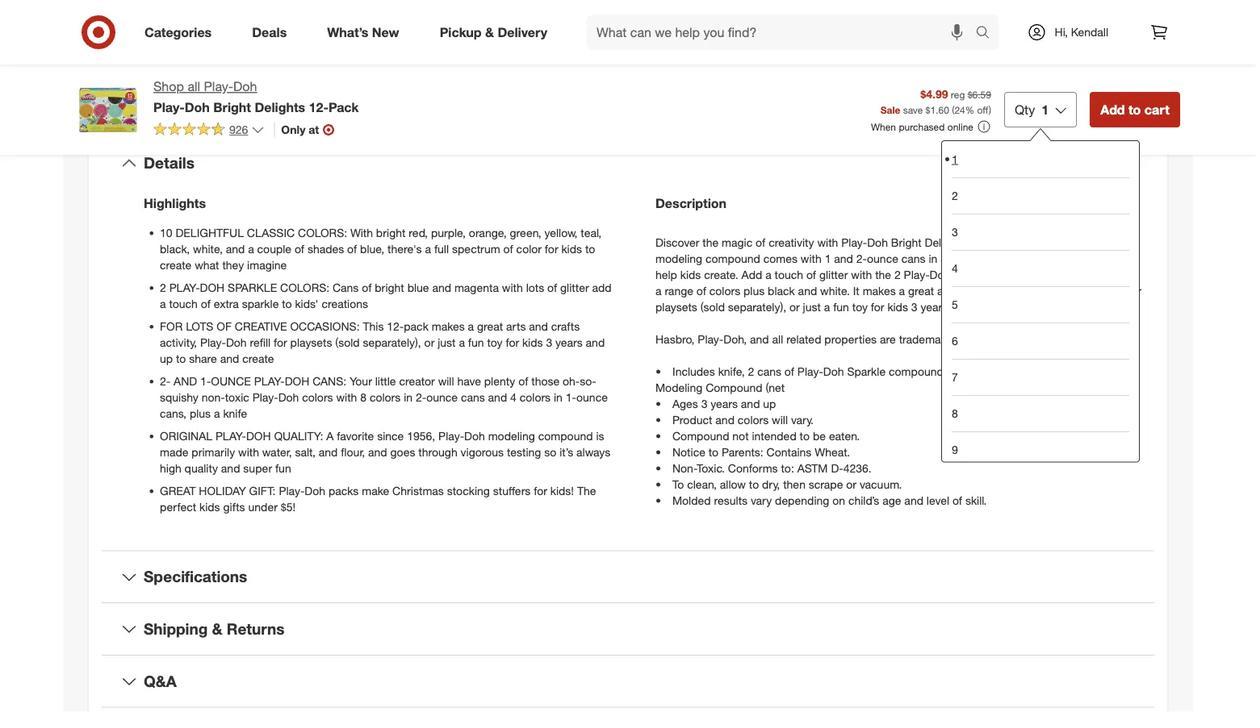 Task type: describe. For each thing, give the bounding box(es) containing it.
modeling
[[656, 381, 703, 395]]

and right age
[[904, 494, 924, 508]]

fun inside discover the magic of creativity with play-doh bright delights! this 12-pack of classic play-doh modeling compound comes with 1 and 2-ounce cans in assorted colors, plus a plastic knife to help kids create. add a touch of glitter with the 2 play-doh sparkle colors, and get creative with a range of colors plus black and white. it makes a great arts and crafts activity, play-doh refill for playsets (sold separately), or just a fun toy for kids 3 years and up to share and create!
[[833, 300, 849, 314]]

there's
[[388, 242, 422, 256]]

kids'
[[295, 297, 318, 311]]

play-doh bright delights 12-pack, 5 of 6 image
[[76, 0, 336, 50]]

details button
[[102, 138, 1154, 189]]

2 vertical spatial 2-
[[416, 390, 426, 404]]

of left "skill."
[[953, 494, 962, 508]]

play- inside for lots of creative occasions: this 12-pack makes a great arts and crafts activity, play-doh refill for playsets (sold separately), or just a fun toy for kids 3 years and up to share and create
[[200, 335, 226, 349]]

pack inside discover the magic of creativity with play-doh bright delights! this 12-pack of classic play-doh modeling compound comes with 1 and 2-ounce cans in assorted colors, plus a plastic knife to help kids create. add a touch of glitter with the 2 play-doh sparkle colors, and get creative with a range of colors plus black and white. it makes a great arts and crafts activity, play-doh refill for playsets (sold separately), or just a fun toy for kids 3 years and up to share and create!
[[1013, 235, 1038, 249]]

play- for quality:
[[216, 429, 246, 443]]

a down the comes
[[765, 268, 772, 282]]

of right couple
[[295, 242, 304, 256]]

and up the so-
[[586, 335, 605, 349]]

6
[[952, 334, 958, 348]]

compound inside original play-doh quality: a favorite since 1956, play-doh modeling compound is made primarily with water, salt, and flour, and goes through vigorous testing so it's always high quality and super fun
[[538, 429, 593, 443]]

classic
[[247, 226, 295, 240]]

of down with
[[347, 242, 357, 256]]

assorted
[[941, 251, 985, 266]]

play- up the plastic
[[1091, 235, 1117, 249]]

sponsored
[[1133, 21, 1180, 33]]

ounce
[[211, 374, 251, 388]]

doh inside for lots of creative occasions: this 12-pack makes a great arts and crafts activity, play-doh refill for playsets (sold separately), or just a fun toy for kids 3 years and up to share and create
[[226, 335, 247, 349]]

compound inside discover the magic of creativity with play-doh bright delights! this 12-pack of classic play-doh modeling compound comes with 1 and 2-ounce cans in assorted colors, plus a plastic knife to help kids create. add a touch of glitter with the 2 play-doh sparkle colors, and get creative with a range of colors plus black and white. it makes a great arts and crafts activity, play-doh refill for playsets (sold separately), or just a fun toy for kids 3 years and up to share and create!
[[706, 251, 760, 266]]

1 horizontal spatial 4
[[952, 262, 958, 276]]

stocking
[[447, 484, 490, 498]]

of right range
[[697, 284, 706, 298]]

shipping & returns button
[[102, 604, 1154, 655]]

doh up 926 link
[[185, 99, 210, 115]]

goes
[[390, 445, 415, 459]]

• compound
[[656, 429, 729, 443]]

of left color
[[503, 242, 513, 256]]

creator
[[399, 374, 435, 388]]

2 inside • includes knife, 2 cans of play-doh sparkle compound, and 10 cans of play-doh brand modeling compound (net • ages 3 years and up • product and colors will vary. • compound not intended to be eaten. • notice to parents: contains wheat. • non-toxic. conforms to: astm d-4236. • to clean, allow to dry, then scrape or vacuum. • molded results vary depending on child's age and level of skill.
[[748, 364, 754, 379]]

returns
[[227, 620, 284, 639]]

and down a
[[319, 445, 338, 459]]

knife inside 2- and 1-ounce play-doh cans: your little creator will have plenty of those oh-so- squishy non-toxic play-doh colors with 8 colors in 2-ounce cans and 4 colors in 1-ounce cans, plus a knife
[[223, 406, 247, 420]]

touch inside discover the magic of creativity with play-doh bright delights! this 12-pack of classic play-doh modeling compound comes with 1 and 2-ounce cans in assorted colors, plus a plastic knife to help kids create. add a touch of glitter with the 2 play-doh sparkle colors, and get creative with a range of colors plus black and white. it makes a great arts and crafts activity, play-doh refill for playsets (sold separately), or just a fun toy for kids 3 years and up to share and create!
[[775, 268, 803, 282]]

your
[[350, 374, 372, 388]]

play- inside the great holiday gift: play-doh packs make christmas stocking stuffers for kids! the perfect kids gifts under $5!
[[279, 484, 305, 498]]

red,
[[409, 226, 428, 240]]

to down conforms
[[749, 477, 759, 491]]

1 horizontal spatial ounce
[[576, 390, 608, 404]]

play- right hasbro,
[[698, 332, 724, 346]]

with inside 2 play-doh sparkle colors: cans of bright blue and magenta with lots of glitter add a touch of extra sparkle to kids' creations
[[502, 280, 523, 295]]

doh for quality:
[[246, 429, 271, 443]]

a inside 2 play-doh sparkle colors: cans of bright blue and magenta with lots of glitter add a touch of extra sparkle to kids' creations
[[160, 297, 166, 311]]

toxic.
[[697, 461, 725, 475]]

and up white.
[[834, 251, 853, 266]]

specifications
[[144, 568, 247, 586]]

of right the cans at the left top
[[362, 280, 372, 295]]

help
[[656, 268, 677, 282]]

with down the creativity
[[801, 251, 822, 266]]

up inside discover the magic of creativity with play-doh bright delights! this 12-pack of classic play-doh modeling compound comes with 1 and 2-ounce cans in assorted colors, plus a plastic knife to help kids create. add a touch of glitter with the 2 play-doh sparkle colors, and get creative with a range of colors plus black and white. it makes a great arts and crafts activity, play-doh refill for playsets (sold separately), or just a fun toy for kids 3 years and up to share and create!
[[973, 300, 986, 314]]

cans:
[[313, 374, 347, 388]]

and up not
[[716, 413, 735, 427]]

occasions:
[[290, 319, 360, 333]]

and down 6
[[949, 364, 968, 379]]

1 vertical spatial plus
[[744, 284, 765, 298]]

will inside 2- and 1-ounce play-doh cans: your little creator will have plenty of those oh-so- squishy non-toxic play-doh colors with 8 colors in 2-ounce cans and 4 colors in 1-ounce cans, plus a knife
[[438, 374, 454, 388]]

will inside • includes knife, 2 cans of play-doh sparkle compound, and 10 cans of play-doh brand modeling compound (net • ages 3 years and up • product and colors will vary. • compound not intended to be eaten. • notice to parents: contains wheat. • non-toxic. conforms to: astm d-4236. • to clean, allow to dry, then scrape or vacuum. • molded results vary depending on child's age and level of skill.
[[772, 413, 788, 427]]

fun inside for lots of creative occasions: this 12-pack makes a great arts and crafts activity, play-doh refill for playsets (sold separately), or just a fun toy for kids 3 years and up to share and create
[[468, 335, 484, 349]]

holiday
[[199, 484, 246, 498]]

2 horizontal spatial plus
[[1025, 251, 1046, 266]]

colors: inside the 10 delightful classic colors: with bright red, purple, orange, green, yellow, teal, black, white, and a couple of shades of blue, there's a full spectrum of color for kids to create what they imagine
[[298, 226, 347, 240]]

of up (net at right
[[785, 364, 794, 379]]

with right creative
[[1116, 268, 1137, 282]]

scrape
[[809, 477, 843, 491]]

to up toxic.
[[709, 445, 719, 459]]

doh right the classic
[[1117, 235, 1138, 249]]

teal,
[[581, 226, 601, 240]]

and left the get
[[1032, 268, 1051, 282]]

pack inside for lots of creative occasions: this 12-pack makes a great arts and crafts activity, play-doh refill for playsets (sold separately), or just a fun toy for kids 3 years and up to share and create
[[404, 319, 429, 333]]

a left full
[[425, 242, 431, 256]]

shipping & returns
[[144, 620, 284, 639]]

purple,
[[431, 226, 466, 240]]

and right 1 2 3 4 5 6 7 8 9
[[960, 284, 979, 298]]

details
[[144, 154, 195, 172]]

of left extra
[[201, 297, 211, 311]]

full
[[434, 242, 449, 256]]

years inside for lots of creative occasions: this 12-pack makes a great arts and crafts activity, play-doh refill for playsets (sold separately), or just a fun toy for kids 3 years and up to share and create
[[556, 335, 583, 349]]

have
[[457, 374, 481, 388]]

or inside discover the magic of creativity with play-doh bright delights! this 12-pack of classic play-doh modeling compound comes with 1 and 2-ounce cans in assorted colors, plus a plastic knife to help kids create. add a touch of glitter with the 2 play-doh sparkle colors, and get creative with a range of colors plus black and white. it makes a great arts and crafts activity, play-doh refill for playsets (sold separately), or just a fun toy for kids 3 years and up to share and create!
[[790, 300, 800, 314]]

and down since
[[368, 445, 387, 459]]

astm
[[797, 461, 828, 475]]

online
[[948, 121, 974, 133]]

to right the plastic
[[1122, 251, 1132, 266]]

on
[[833, 494, 845, 508]]

a right it
[[899, 284, 905, 298]]

a down the magenta
[[468, 319, 474, 333]]

3 inside • includes knife, 2 cans of play-doh sparkle compound, and 10 cans of play-doh brand modeling compound (net • ages 3 years and up • product and colors will vary. • compound not intended to be eaten. • notice to parents: contains wheat. • non-toxic. conforms to: astm d-4236. • to clean, allow to dry, then scrape or vacuum. • molded results vary depending on child's age and level of skill.
[[701, 397, 708, 411]]

makes inside discover the magic of creativity with play-doh bright delights! this 12-pack of classic play-doh modeling compound comes with 1 and 2-ounce cans in assorted colors, plus a plastic knife to help kids create. add a touch of glitter with the 2 play-doh sparkle colors, and get creative with a range of colors plus black and white. it makes a great arts and crafts activity, play-doh refill for playsets (sold separately), or just a fun toy for kids 3 years and up to share and create!
[[863, 284, 896, 298]]

2 inside discover the magic of creativity with play-doh bright delights! this 12-pack of classic play-doh modeling compound comes with 1 and 2-ounce cans in assorted colors, plus a plastic knife to help kids create. add a touch of glitter with the 2 play-doh sparkle colors, and get creative with a range of colors plus black and white. it makes a great arts and crafts activity, play-doh refill for playsets (sold separately), or just a fun toy for kids 3 years and up to share and create!
[[894, 268, 901, 282]]

of right magic on the top
[[756, 235, 766, 249]]

share inside discover the magic of creativity with play-doh bright delights! this 12-pack of classic play-doh modeling compound comes with 1 and 2-ounce cans in assorted colors, plus a plastic knife to help kids create. add a touch of glitter with the 2 play-doh sparkle colors, and get creative with a range of colors plus black and white. it makes a great arts and crafts activity, play-doh refill for playsets (sold separately), or just a fun toy for kids 3 years and up to share and create!
[[1002, 300, 1030, 314]]

great inside discover the magic of creativity with play-doh bright delights! this 12-pack of classic play-doh modeling compound comes with 1 and 2-ounce cans in assorted colors, plus a plastic knife to help kids create. add a touch of glitter with the 2 play-doh sparkle colors, and get creative with a range of colors plus black and white. it makes a great arts and crafts activity, play-doh refill for playsets (sold separately), or just a fun toy for kids 3 years and up to share and create!
[[908, 284, 934, 298]]

to left be
[[800, 429, 810, 443]]

original
[[160, 429, 212, 443]]

couple
[[257, 242, 291, 256]]

1 vertical spatial 8
[[952, 407, 958, 421]]

and
[[174, 374, 197, 388]]

0 vertical spatial 1-
[[200, 374, 211, 388]]

(
[[952, 104, 955, 116]]

3 inside for lots of creative occasions: this 12-pack makes a great arts and crafts activity, play-doh refill for playsets (sold separately), or just a fun toy for kids 3 years and up to share and create
[[546, 335, 552, 349]]

results
[[714, 494, 748, 508]]

doh left delights!
[[867, 235, 888, 249]]

to up hasbro.
[[989, 300, 999, 314]]

or inside • includes knife, 2 cans of play-doh sparkle compound, and 10 cans of play-doh brand modeling compound (net • ages 3 years and up • product and colors will vary. • compound not intended to be eaten. • notice to parents: contains wheat. • non-toxic. conforms to: astm d-4236. • to clean, allow to dry, then scrape or vacuum. • molded results vary depending on child's age and level of skill.
[[846, 477, 857, 491]]

play- up it
[[841, 235, 867, 249]]

and right doh,
[[750, 332, 769, 346]]

glitter inside 2 play-doh sparkle colors: cans of bright blue and magenta with lots of glitter add a touch of extra sparkle to kids' creations
[[560, 280, 589, 295]]

imagine
[[247, 258, 287, 272]]

• molded
[[656, 494, 711, 508]]

a up the get
[[1050, 251, 1056, 266]]

1 horizontal spatial all
[[772, 332, 783, 346]]

play- inside 2- and 1-ounce play-doh cans: your little creator will have plenty of those oh-so- squishy non-toxic play-doh colors with 8 colors in 2-ounce cans and 4 colors in 1-ounce cans, plus a knife
[[254, 374, 285, 388]]

1 vertical spatial the
[[875, 268, 891, 282]]

and left create!
[[1033, 300, 1053, 314]]

and up 6
[[951, 300, 970, 314]]

0 horizontal spatial ounce
[[426, 390, 458, 404]]

10 inside the 10 delightful classic colors: with bright red, purple, orange, green, yellow, teal, black, white, and a couple of shades of blue, there's a full spectrum of color for kids to create what they imagine
[[160, 226, 172, 240]]

get
[[1054, 268, 1070, 282]]

of right 6
[[959, 332, 969, 346]]

years inside discover the magic of creativity with play-doh bright delights! this 12-pack of classic play-doh modeling compound comes with 1 and 2-ounce cans in assorted colors, plus a plastic knife to help kids create. add a touch of glitter with the 2 play-doh sparkle colors, and get creative with a range of colors plus black and white. it makes a great arts and crafts activity, play-doh refill for playsets (sold separately), or just a fun toy for kids 3 years and up to share and create!
[[921, 300, 948, 314]]

this inside for lots of creative occasions: this 12-pack makes a great arts and crafts activity, play-doh refill for playsets (sold separately), or just a fun toy for kids 3 years and up to share and create
[[363, 319, 384, 333]]

level
[[927, 494, 949, 508]]

arts inside discover the magic of creativity with play-doh bright delights! this 12-pack of classic play-doh modeling compound comes with 1 and 2-ounce cans in assorted colors, plus a plastic knife to help kids create. add a touch of glitter with the 2 play-doh sparkle colors, and get creative with a range of colors plus black and white. it makes a great arts and crafts activity, play-doh refill for playsets (sold separately), or just a fun toy for kids 3 years and up to share and create!
[[937, 284, 957, 298]]

plus inside 2- and 1-ounce play-doh cans: your little creator will have plenty of those oh-so- squishy non-toxic play-doh colors with 8 colors in 2-ounce cans and 4 colors in 1-ounce cans, plus a knife
[[190, 406, 211, 420]]

1 vertical spatial 1-
[[566, 390, 576, 404]]

ounce inside discover the magic of creativity with play-doh bright delights! this 12-pack of classic play-doh modeling compound comes with 1 and 2-ounce cans in assorted colors, plus a plastic knife to help kids create. add a touch of glitter with the 2 play-doh sparkle colors, and get creative with a range of colors plus black and white. it makes a great arts and crafts activity, play-doh refill for playsets (sold separately), or just a fun toy for kids 3 years and up to share and create!
[[867, 251, 898, 266]]

shop
[[153, 79, 184, 94]]

2 up delights!
[[952, 189, 958, 203]]

refill inside discover the magic of creativity with play-doh bright delights! this 12-pack of classic play-doh modeling compound comes with 1 and 2-ounce cans in assorted colors, plus a plastic knife to help kids create. add a touch of glitter with the 2 play-doh sparkle colors, and get creative with a range of colors plus black and white. it makes a great arts and crafts activity, play-doh refill for playsets (sold separately), or just a fun toy for kids 3 years and up to share and create!
[[1104, 284, 1125, 298]]

flour,
[[341, 445, 365, 459]]

and right black
[[798, 284, 817, 298]]

add
[[592, 280, 612, 295]]

bright inside the 10 delightful classic colors: with bright red, purple, orange, green, yellow, teal, black, white, and a couple of shades of blue, there's a full spectrum of color for kids to create what they imagine
[[376, 226, 406, 240]]

0 vertical spatial colors,
[[989, 251, 1022, 266]]

or inside for lots of creative occasions: this 12-pack makes a great arts and crafts activity, play-doh refill for playsets (sold separately), or just a fun toy for kids 3 years and up to share and create
[[424, 335, 435, 349]]

doh inside 2- and 1-ounce play-doh cans: your little creator will have plenty of those oh-so- squishy non-toxic play-doh colors with 8 colors in 2-ounce cans and 4 colors in 1-ounce cans, plus a knife
[[285, 374, 309, 388]]

doh up delights
[[233, 79, 257, 94]]

modeling inside discover the magic of creativity with play-doh bright delights! this 12-pack of classic play-doh modeling compound comes with 1 and 2-ounce cans in assorted colors, plus a plastic knife to help kids create. add a touch of glitter with the 2 play-doh sparkle colors, and get creative with a range of colors plus black and white. it makes a great arts and crafts activity, play-doh refill for playsets (sold separately), or just a fun toy for kids 3 years and up to share and create!
[[656, 251, 702, 266]]

playsets inside for lots of creative occasions: this 12-pack makes a great arts and crafts activity, play-doh refill for playsets (sold separately), or just a fun toy for kids 3 years and up to share and create
[[290, 335, 332, 349]]

shop all play-doh play-doh bright delights 12-pack
[[153, 79, 359, 115]]

image gallery element
[[76, 0, 609, 55]]

compound
[[706, 381, 763, 395]]

pickup & delivery link
[[426, 15, 568, 50]]

white,
[[193, 242, 223, 256]]

colors inside • includes knife, 2 cans of play-doh sparkle compound, and 10 cans of play-doh brand modeling compound (net • ages 3 years and up • product and colors will vary. • compound not intended to be eaten. • notice to parents: contains wheat. • non-toxic. conforms to: astm d-4236. • to clean, allow to dry, then scrape or vacuum. • molded results vary depending on child's age and level of skill.
[[738, 413, 769, 427]]

properties
[[825, 332, 877, 346]]

doh inside original play-doh quality: a favorite since 1956, play-doh modeling compound is made primarily with water, salt, and flour, and goes through vigorous testing so it's always high quality and super fun
[[464, 429, 485, 443]]

discover
[[656, 235, 699, 249]]

pack
[[329, 99, 359, 115]]

a up the have
[[459, 335, 465, 349]]

play- down delights!
[[904, 268, 930, 282]]

a down help
[[656, 284, 662, 298]]

deals link
[[238, 15, 307, 50]]

create inside the 10 delightful classic colors: with bright red, purple, orange, green, yellow, teal, black, white, and a couple of shades of blue, there's a full spectrum of color for kids to create what they imagine
[[160, 258, 192, 272]]

when
[[871, 121, 896, 133]]

separately), inside discover the magic of creativity with play-doh bright delights! this 12-pack of classic play-doh modeling compound comes with 1 and 2-ounce cans in assorted colors, plus a plastic knife to help kids create. add a touch of glitter with the 2 play-doh sparkle colors, and get creative with a range of colors plus black and white. it makes a great arts and crafts activity, play-doh refill for playsets (sold separately), or just a fun toy for kids 3 years and up to share and create!
[[728, 300, 786, 314]]

and down lots
[[529, 319, 548, 333]]

categories
[[145, 24, 212, 40]]

• product
[[656, 413, 712, 427]]

• includes
[[656, 364, 715, 379]]

play- down shop
[[153, 99, 185, 115]]

3 inside discover the magic of creativity with play-doh bright delights! this 12-pack of classic play-doh modeling compound comes with 1 and 2-ounce cans in assorted colors, plus a plastic knife to help kids create. add a touch of glitter with the 2 play-doh sparkle colors, and get creative with a range of colors plus black and white. it makes a great arts and crafts activity, play-doh refill for playsets (sold separately), or just a fun toy for kids 3 years and up to share and create!
[[911, 300, 918, 314]]

2 horizontal spatial 1
[[1042, 102, 1049, 117]]

1 horizontal spatial in
[[554, 390, 563, 404]]

1 vertical spatial 1
[[952, 152, 958, 166]]

$
[[926, 104, 930, 116]]

play- inside 2- and 1-ounce play-doh cans: your little creator will have plenty of those oh-so- squishy non-toxic play-doh colors with 8 colors in 2-ounce cans and 4 colors in 1-ounce cans, plus a knife
[[252, 390, 278, 404]]

kids up are
[[888, 300, 908, 314]]

3 up assorted at the right of the page
[[952, 225, 958, 239]]

doh down creative
[[1080, 284, 1101, 298]]

kendall
[[1071, 25, 1108, 39]]

q&a
[[144, 672, 177, 691]]

cans inside discover the magic of creativity with play-doh bright delights! this 12-pack of classic play-doh modeling compound comes with 1 and 2-ounce cans in assorted colors, plus a plastic knife to help kids create. add a touch of glitter with the 2 play-doh sparkle colors, and get creative with a range of colors plus black and white. it makes a great arts and crafts activity, play-doh refill for playsets (sold separately), or just a fun toy for kids 3 years and up to share and create!
[[902, 251, 926, 266]]

vary
[[751, 494, 772, 508]]

yellow,
[[545, 226, 578, 240]]

at
[[309, 123, 319, 137]]

q&a button
[[102, 656, 1154, 708]]

5 link
[[952, 287, 1129, 323]]

all inside shop all play-doh play-doh bright delights 12-pack
[[188, 79, 200, 94]]

kids inside for lots of creative occasions: this 12-pack makes a great arts and crafts activity, play-doh refill for playsets (sold separately), or just a fun toy for kids 3 years and up to share and create
[[522, 335, 543, 349]]

delightful
[[176, 226, 244, 240]]

testing
[[507, 445, 541, 459]]

colors: inside 2 play-doh sparkle colors: cans of bright blue and magenta with lots of glitter add a touch of extra sparkle to kids' creations
[[280, 280, 330, 295]]

play- inside original play-doh quality: a favorite since 1956, play-doh modeling compound is made primarily with water, salt, and flour, and goes through vigorous testing so it's always high quality and super fun
[[438, 429, 464, 443]]

create inside for lots of creative occasions: this 12-pack makes a great arts and crafts activity, play-doh refill for playsets (sold separately), or just a fun toy for kids 3 years and up to share and create
[[242, 351, 274, 366]]

and down primarily
[[221, 461, 240, 475]]

play- down related
[[798, 364, 823, 379]]

specifications button
[[102, 552, 1154, 603]]

pickup
[[440, 24, 482, 40]]

a up the "imagine"
[[248, 242, 254, 256]]

non-
[[202, 390, 225, 404]]

search button
[[968, 15, 1007, 53]]

colors down those
[[520, 390, 551, 404]]

blue,
[[360, 242, 384, 256]]

cans down hasbro.
[[987, 364, 1011, 379]]

creative
[[235, 319, 287, 333]]

to inside the 10 delightful classic colors: with bright red, purple, orange, green, yellow, teal, black, white, and a couple of shades of blue, there's a full spectrum of color for kids to create what they imagine
[[585, 242, 595, 256]]

high
[[160, 461, 181, 475]]

glitter inside discover the magic of creativity with play-doh bright delights! this 12-pack of classic play-doh modeling compound comes with 1 and 2-ounce cans in assorted colors, plus a plastic knife to help kids create. add a touch of glitter with the 2 play-doh sparkle colors, and get creative with a range of colors plus black and white. it makes a great arts and crafts activity, play-doh refill for playsets (sold separately), or just a fun toy for kids 3 years and up to share and create!
[[819, 268, 848, 282]]

separately), inside for lots of creative occasions: this 12-pack makes a great arts and crafts activity, play-doh refill for playsets (sold separately), or just a fun toy for kids 3 years and up to share and create
[[363, 335, 421, 349]]

image of play-doh bright delights 12-pack image
[[76, 78, 140, 142]]

it's
[[560, 445, 573, 459]]

kids inside the great holiday gift: play-doh packs make christmas stocking stuffers for kids! the perfect kids gifts under $5!
[[199, 500, 220, 514]]

and inside 2 play-doh sparkle colors: cans of bright blue and magenta with lots of glitter add a touch of extra sparkle to kids' creations
[[432, 280, 451, 295]]

spectrum
[[452, 242, 500, 256]]

(sold inside discover the magic of creativity with play-doh bright delights! this 12-pack of classic play-doh modeling compound comes with 1 and 2-ounce cans in assorted colors, plus a plastic knife to help kids create. add a touch of glitter with the 2 play-doh sparkle colors, and get creative with a range of colors plus black and white. it makes a great arts and crafts activity, play-doh refill for playsets (sold separately), or just a fun toy for kids 3 years and up to share and create!
[[701, 300, 725, 314]]

activity, inside discover the magic of creativity with play-doh bright delights! this 12-pack of classic play-doh modeling compound comes with 1 and 2-ounce cans in assorted colors, plus a plastic knife to help kids create. add a touch of glitter with the 2 play-doh sparkle colors, and get creative with a range of colors plus black and white. it makes a great arts and crafts activity, play-doh refill for playsets (sold separately), or just a fun toy for kids 3 years and up to share and create!
[[1014, 284, 1051, 298]]

playsets inside discover the magic of creativity with play-doh bright delights! this 12-pack of classic play-doh modeling compound comes with 1 and 2-ounce cans in assorted colors, plus a plastic knife to help kids create. add a touch of glitter with the 2 play-doh sparkle colors, and get creative with a range of colors plus black and white. it makes a great arts and crafts activity, play-doh refill for playsets (sold separately), or just a fun toy for kids 3 years and up to share and create!
[[656, 300, 697, 314]]

gifts
[[223, 500, 245, 514]]

with right the creativity
[[817, 235, 838, 249]]

purchased
[[899, 121, 945, 133]]

toy inside discover the magic of creativity with play-doh bright delights! this 12-pack of classic play-doh modeling compound comes with 1 and 2-ounce cans in assorted colors, plus a plastic knife to help kids create. add a touch of glitter with the 2 play-doh sparkle colors, and get creative with a range of colors plus black and white. it makes a great arts and crafts activity, play-doh refill for playsets (sold separately), or just a fun toy for kids 3 years and up to share and create!
[[852, 300, 868, 314]]

$4.99
[[921, 87, 948, 101]]

hasbro,
[[656, 332, 695, 346]]

12- inside for lots of creative occasions: this 12-pack makes a great arts and crafts activity, play-doh refill for playsets (sold separately), or just a fun toy for kids 3 years and up to share and create
[[387, 319, 404, 333]]

blue
[[407, 280, 429, 295]]

with up it
[[851, 268, 872, 282]]



Task type: locate. For each thing, give the bounding box(es) containing it.
2 horizontal spatial doh
[[285, 374, 309, 388]]

kids up range
[[680, 268, 701, 282]]

0 horizontal spatial plus
[[190, 406, 211, 420]]

this inside discover the magic of creativity with play-doh bright delights! this 12-pack of classic play-doh modeling compound comes with 1 and 2-ounce cans in assorted colors, plus a plastic knife to help kids create. add a touch of glitter with the 2 play-doh sparkle colors, and get creative with a range of colors plus black and white. it makes a great arts and crafts activity, play-doh refill for playsets (sold separately), or just a fun toy for kids 3 years and up to share and create!
[[972, 235, 993, 249]]

926
[[229, 123, 248, 137]]

0 horizontal spatial add
[[742, 268, 762, 282]]

0 horizontal spatial 12-
[[309, 99, 329, 115]]

1 horizontal spatial toy
[[852, 300, 868, 314]]

2- and 1-ounce play-doh cans: your little creator will have plenty of those oh-so- squishy non-toxic play-doh colors with 8 colors in 2-ounce cans and 4 colors in 1-ounce cans, plus a knife
[[160, 374, 608, 420]]

2 horizontal spatial play-
[[254, 374, 285, 388]]

1 vertical spatial 2-
[[160, 374, 171, 388]]

9 link
[[952, 432, 1129, 468]]

with inside 2- and 1-ounce play-doh cans: your little creator will have plenty of those oh-so- squishy non-toxic play-doh colors with 8 colors in 2-ounce cans and 4 colors in 1-ounce cans, plus a knife
[[336, 390, 357, 404]]

0 horizontal spatial all
[[188, 79, 200, 94]]

in inside discover the magic of creativity with play-doh bright delights! this 12-pack of classic play-doh modeling compound comes with 1 and 2-ounce cans in assorted colors, plus a plastic knife to help kids create. add a touch of glitter with the 2 play-doh sparkle colors, and get creative with a range of colors plus black and white. it makes a great arts and crafts activity, play-doh refill for playsets (sold separately), or just a fun toy for kids 3 years and up to share and create!
[[929, 251, 938, 266]]

kids inside the 10 delightful classic colors: with bright red, purple, orange, green, yellow, teal, black, white, and a couple of shades of blue, there's a full spectrum of color for kids to create what they imagine
[[561, 242, 582, 256]]

10
[[160, 226, 172, 240], [971, 364, 984, 379]]

& inside dropdown button
[[212, 620, 222, 639]]

8 inside 2- and 1-ounce play-doh cans: your little creator will have plenty of those oh-so- squishy non-toxic play-doh colors with 8 colors in 2-ounce cans and 4 colors in 1-ounce cans, plus a knife
[[360, 390, 367, 404]]

and up 'ounce'
[[220, 351, 239, 366]]

1 horizontal spatial playsets
[[656, 300, 697, 314]]

1956,
[[407, 429, 435, 443]]

share
[[1002, 300, 1030, 314], [189, 351, 217, 366]]

0 horizontal spatial the
[[703, 235, 719, 249]]

arts inside for lots of creative occasions: this 12-pack makes a great arts and crafts activity, play-doh refill for playsets (sold separately), or just a fun toy for kids 3 years and up to share and create
[[506, 319, 526, 333]]

fun inside original play-doh quality: a favorite since 1956, play-doh modeling compound is made primarily with water, salt, and flour, and goes through vigorous testing so it's always high quality and super fun
[[275, 461, 291, 475]]

play- up primarily
[[216, 429, 246, 443]]

to:
[[781, 461, 794, 475]]

0 horizontal spatial refill
[[250, 335, 271, 349]]

just inside for lots of creative occasions: this 12-pack makes a great arts and crafts activity, play-doh refill for playsets (sold separately), or just a fun toy for kids 3 years and up to share and create
[[438, 335, 456, 349]]

doh down hasbro, play-doh, and all related properties are trademarks of hasbro.
[[823, 364, 844, 379]]

1 vertical spatial doh
[[285, 374, 309, 388]]

makes inside for lots of creative occasions: this 12-pack makes a great arts and crafts activity, play-doh refill for playsets (sold separately), or just a fun toy for kids 3 years and up to share and create
[[432, 319, 465, 333]]

lots
[[186, 319, 213, 333]]

1 horizontal spatial compound
[[706, 251, 760, 266]]

1 horizontal spatial 2-
[[416, 390, 426, 404]]

sparkle inside discover the magic of creativity with play-doh bright delights! this 12-pack of classic play-doh modeling compound comes with 1 and 2-ounce cans in assorted colors, plus a plastic knife to help kids create. add a touch of glitter with the 2 play-doh sparkle colors, and get creative with a range of colors plus black and white. it makes a great arts and crafts activity, play-doh refill for playsets (sold separately), or just a fun toy for kids 3 years and up to share and create!
[[954, 268, 992, 282]]

1 horizontal spatial bright
[[891, 235, 922, 249]]

0 vertical spatial modeling
[[656, 251, 702, 266]]

delights
[[255, 99, 305, 115]]

and down compound
[[741, 397, 760, 411]]

just down white.
[[803, 300, 821, 314]]

in for 2-
[[404, 390, 413, 404]]

refill
[[1104, 284, 1125, 298], [250, 335, 271, 349]]

0 vertical spatial separately),
[[728, 300, 786, 314]]

of down 6 link
[[1014, 364, 1024, 379]]

toy up plenty
[[487, 335, 503, 349]]

1 horizontal spatial separately),
[[728, 300, 786, 314]]

great inside for lots of creative occasions: this 12-pack makes a great arts and crafts activity, play-doh refill for playsets (sold separately), or just a fun toy for kids 3 years and up to share and create
[[477, 319, 503, 333]]

refill inside for lots of creative occasions: this 12-pack makes a great arts and crafts activity, play-doh refill for playsets (sold separately), or just a fun toy for kids 3 years and up to share and create
[[250, 335, 271, 349]]

great left 1 2 3 4 5 6 7 8 9
[[908, 284, 934, 298]]

1 horizontal spatial 12-
[[387, 319, 404, 333]]

separately), down black
[[728, 300, 786, 314]]

0 horizontal spatial this
[[363, 319, 384, 333]]

white.
[[820, 284, 850, 298]]

through
[[418, 445, 457, 459]]

1 vertical spatial all
[[772, 332, 783, 346]]

toy inside for lots of creative occasions: this 12-pack makes a great arts and crafts activity, play-doh refill for playsets (sold separately), or just a fun toy for kids 3 years and up to share and create
[[487, 335, 503, 349]]

(sold down create.
[[701, 300, 725, 314]]

8 link
[[952, 396, 1129, 432]]

2 right knife,
[[748, 364, 754, 379]]

1 horizontal spatial or
[[790, 300, 800, 314]]

description
[[656, 196, 727, 211]]

1 horizontal spatial arts
[[937, 284, 957, 298]]

1 vertical spatial colors,
[[995, 268, 1029, 282]]

2 vertical spatial fun
[[275, 461, 291, 475]]

2 horizontal spatial up
[[973, 300, 986, 314]]

orange,
[[469, 226, 507, 240]]

those
[[531, 374, 560, 388]]

or down black
[[790, 300, 800, 314]]

makes
[[863, 284, 896, 298], [432, 319, 465, 333]]

years left 5
[[921, 300, 948, 314]]

comes
[[764, 251, 798, 266]]

colors up not
[[738, 413, 769, 427]]

play- down the get
[[1054, 284, 1080, 298]]

0 vertical spatial colors:
[[298, 226, 347, 240]]

sparkle
[[242, 297, 279, 311]]

10 delightful classic colors: with bright red, purple, orange, green, yellow, teal, black, white, and a couple of shades of blue, there's a full spectrum of color for kids to create what they imagine
[[160, 226, 601, 272]]

0 vertical spatial toy
[[852, 300, 868, 314]]

of down the creativity
[[806, 268, 816, 282]]

be
[[813, 429, 826, 443]]

What can we help you find? suggestions appear below search field
[[587, 15, 980, 50]]

kids up those
[[522, 335, 543, 349]]

glitter
[[819, 268, 848, 282], [560, 280, 589, 295]]

add left the cart
[[1101, 102, 1125, 117]]

1 vertical spatial &
[[212, 620, 222, 639]]

add right create.
[[742, 268, 762, 282]]

2 vertical spatial doh
[[246, 429, 271, 443]]

0 vertical spatial this
[[972, 235, 993, 249]]

1 horizontal spatial crafts
[[982, 284, 1011, 298]]

lots
[[526, 280, 544, 295]]

0 horizontal spatial glitter
[[560, 280, 589, 295]]

0 vertical spatial up
[[973, 300, 986, 314]]

a up 'for'
[[160, 297, 166, 311]]

1 horizontal spatial play-
[[216, 429, 246, 443]]

3 up trademarks
[[911, 300, 918, 314]]

arts up 5
[[937, 284, 957, 298]]

2 vertical spatial play-
[[216, 429, 246, 443]]

& right pickup
[[485, 24, 494, 40]]

5
[[952, 298, 958, 312]]

arts
[[937, 284, 957, 298], [506, 319, 526, 333]]

colors down cans:
[[302, 390, 333, 404]]

of left those
[[518, 374, 528, 388]]

cans down delights!
[[902, 251, 926, 266]]

1 horizontal spatial &
[[485, 24, 494, 40]]

1 vertical spatial create
[[242, 351, 274, 366]]

what's
[[327, 24, 368, 40]]

3 up • product at the bottom of page
[[701, 397, 708, 411]]

great holiday gift: play-doh packs make christmas stocking stuffers for kids! the perfect kids gifts under $5!
[[160, 484, 596, 514]]

3 up those
[[546, 335, 552, 349]]

of left the classic
[[1041, 235, 1051, 249]]

modeling down discover
[[656, 251, 702, 266]]

deals
[[252, 24, 287, 40]]

in down those
[[554, 390, 563, 404]]

just inside discover the magic of creativity with play-doh bright delights! this 12-pack of classic play-doh modeling compound comes with 1 and 2-ounce cans in assorted colors, plus a plastic knife to help kids create. add a touch of glitter with the 2 play-doh sparkle colors, and get creative with a range of colors plus black and white. it makes a great arts and crafts activity, play-doh refill for playsets (sold separately), or just a fun toy for kids 3 years and up to share and create!
[[803, 300, 821, 314]]

0 vertical spatial 2-
[[856, 251, 867, 266]]

play- inside 2 play-doh sparkle colors: cans of bright blue and magenta with lots of glitter add a touch of extra sparkle to kids' creations
[[169, 280, 200, 295]]

0 horizontal spatial or
[[424, 335, 435, 349]]

of right lots
[[547, 280, 557, 295]]

1 vertical spatial makes
[[432, 319, 465, 333]]

with inside original play-doh quality: a favorite since 1956, play-doh modeling compound is made primarily with water, salt, and flour, and goes through vigorous testing so it's always high quality and super fun
[[238, 445, 259, 459]]

colors, right assorted at the right of the page
[[989, 251, 1022, 266]]

play- inside original play-doh quality: a favorite since 1956, play-doh modeling compound is made primarily with water, salt, and flour, and goes through vigorous testing so it's always high quality and super fun
[[216, 429, 246, 443]]

cans down the have
[[461, 390, 485, 404]]

crafts
[[982, 284, 1011, 298], [551, 319, 580, 333]]

1 link
[[952, 141, 1129, 178]]

all right shop
[[188, 79, 200, 94]]

0 vertical spatial the
[[703, 235, 719, 249]]

a
[[326, 429, 334, 443]]

1 horizontal spatial the
[[875, 268, 891, 282]]

hasbro, play-doh, and all related properties are trademarks of hasbro.
[[656, 332, 1011, 346]]

0 vertical spatial pack
[[1013, 235, 1038, 249]]

1- down 'oh-'
[[566, 390, 576, 404]]

to inside 2 play-doh sparkle colors: cans of bright blue and magenta with lots of glitter add a touch of extra sparkle to kids' creations
[[282, 297, 292, 311]]

1 horizontal spatial plus
[[744, 284, 765, 298]]

share inside for lots of creative occasions: this 12-pack makes a great arts and crafts activity, play-doh refill for playsets (sold separately), or just a fun toy for kids 3 years and up to share and create
[[189, 351, 217, 366]]

cans up (net at right
[[757, 364, 781, 379]]

crafts inside for lots of creative occasions: this 12-pack makes a great arts and crafts activity, play-doh refill for playsets (sold separately), or just a fun toy for kids 3 years and up to share and create
[[551, 319, 580, 333]]

0 horizontal spatial (sold
[[335, 335, 360, 349]]

1 vertical spatial share
[[189, 351, 217, 366]]

years up 'oh-'
[[556, 335, 583, 349]]

0 vertical spatial 10
[[160, 226, 172, 240]]

1 vertical spatial or
[[424, 335, 435, 349]]

play- for sparkle
[[169, 280, 200, 295]]

add to cart
[[1101, 102, 1170, 117]]

ounce down the so-
[[576, 390, 608, 404]]

1 vertical spatial sparkle
[[847, 364, 886, 379]]

fun down white.
[[833, 300, 849, 314]]

modeling up testing
[[488, 429, 535, 443]]

2 vertical spatial 1
[[825, 251, 831, 266]]

& left returns
[[212, 620, 222, 639]]

knife up creative
[[1095, 251, 1119, 266]]

and inside 2- and 1-ounce play-doh cans: your little creator will have plenty of those oh-so- squishy non-toxic play-doh colors with 8 colors in 2-ounce cans and 4 colors in 1-ounce cans, plus a knife
[[488, 390, 507, 404]]

reg
[[951, 88, 965, 101]]

under
[[248, 500, 278, 514]]

colors inside discover the magic of creativity with play-doh bright delights! this 12-pack of classic play-doh modeling compound comes with 1 and 2-ounce cans in assorted colors, plus a plastic knife to help kids create. add a touch of glitter with the 2 play-doh sparkle colors, and get creative with a range of colors plus black and white. it makes a great arts and crafts activity, play-doh refill for playsets (sold separately), or just a fun toy for kids 3 years and up to share and create!
[[709, 284, 740, 298]]

plastic
[[1059, 251, 1092, 266]]

2 play-doh sparkle colors: cans of bright blue and magenta with lots of glitter add a touch of extra sparkle to kids' creations
[[160, 280, 612, 311]]

so-
[[580, 374, 596, 388]]

2 vertical spatial 12-
[[387, 319, 404, 333]]

(sold inside for lots of creative occasions: this 12-pack makes a great arts and crafts activity, play-doh refill for playsets (sold separately), or just a fun toy for kids 3 years and up to share and create
[[335, 335, 360, 349]]

1 vertical spatial compound
[[538, 429, 593, 443]]

in down delights!
[[929, 251, 938, 266]]

1 horizontal spatial create
[[242, 351, 274, 366]]

doh up quality:
[[278, 390, 299, 404]]

in for assorted
[[929, 251, 938, 266]]

qty
[[1015, 102, 1035, 117]]

0 vertical spatial add
[[1101, 102, 1125, 117]]

2 vertical spatial years
[[711, 397, 738, 411]]

bright inside shop all play-doh play-doh bright delights 12-pack
[[213, 99, 251, 115]]

toy down it
[[852, 300, 868, 314]]

always
[[576, 445, 611, 459]]

crafts inside discover the magic of creativity with play-doh bright delights! this 12-pack of classic play-doh modeling compound comes with 1 and 2-ounce cans in assorted colors, plus a plastic knife to help kids create. add a touch of glitter with the 2 play-doh sparkle colors, and get creative with a range of colors plus black and white. it makes a great arts and crafts activity, play-doh refill for playsets (sold separately), or just a fun toy for kids 3 years and up to share and create!
[[982, 284, 1011, 298]]

doh inside original play-doh quality: a favorite since 1956, play-doh modeling compound is made primarily with water, salt, and flour, and goes through vigorous testing so it's always high quality and super fun
[[246, 429, 271, 443]]

2 link
[[952, 178, 1129, 214]]

1 vertical spatial separately),
[[363, 335, 421, 349]]

1 vertical spatial knife
[[223, 406, 247, 420]]

4 inside 2- and 1-ounce play-doh cans: your little creator will have plenty of those oh-so- squishy non-toxic play-doh colors with 8 colors in 2-ounce cans and 4 colors in 1-ounce cans, plus a knife
[[510, 390, 517, 404]]

only at
[[281, 123, 319, 137]]

doh inside 2- and 1-ounce play-doh cans: your little creator will have plenty of those oh-so- squishy non-toxic play-doh colors with 8 colors in 2-ounce cans and 4 colors in 1-ounce cans, plus a knife
[[278, 390, 299, 404]]

primarily
[[192, 445, 235, 459]]

1 horizontal spatial makes
[[863, 284, 896, 298]]

ounce
[[867, 251, 898, 266], [426, 390, 458, 404], [576, 390, 608, 404]]

add inside discover the magic of creativity with play-doh bright delights! this 12-pack of classic play-doh modeling compound comes with 1 and 2-ounce cans in assorted colors, plus a plastic knife to help kids create. add a touch of glitter with the 2 play-doh sparkle colors, and get creative with a range of colors plus black and white. it makes a great arts and crafts activity, play-doh refill for playsets (sold separately), or just a fun toy for kids 3 years and up to share and create!
[[742, 268, 762, 282]]

8 down 7
[[952, 407, 958, 421]]

up inside • includes knife, 2 cans of play-doh sparkle compound, and 10 cans of play-doh brand modeling compound (net • ages 3 years and up • product and colors will vary. • compound not intended to be eaten. • notice to parents: contains wheat. • non-toxic. conforms to: astm d-4236. • to clean, allow to dry, then scrape or vacuum. • molded results vary depending on child's age and level of skill.
[[763, 397, 776, 411]]

1 vertical spatial playsets
[[290, 335, 332, 349]]

kids!
[[550, 484, 574, 498]]

0 horizontal spatial create
[[160, 258, 192, 272]]

all
[[188, 79, 200, 94], [772, 332, 783, 346]]

0 vertical spatial 8
[[360, 390, 367, 404]]

& inside "link"
[[485, 24, 494, 40]]

this up assorted at the right of the page
[[972, 235, 993, 249]]

up down 'for'
[[160, 351, 173, 366]]

years inside • includes knife, 2 cans of play-doh sparkle compound, and 10 cans of play-doh brand modeling compound (net • ages 3 years and up • product and colors will vary. • compound not intended to be eaten. • notice to parents: contains wheat. • non-toxic. conforms to: astm d-4236. • to clean, allow to dry, then scrape or vacuum. • molded results vary depending on child's age and level of skill.
[[711, 397, 738, 411]]

plus
[[1025, 251, 1046, 266], [744, 284, 765, 298], [190, 406, 211, 420]]

1 vertical spatial great
[[477, 319, 503, 333]]

for inside the 10 delightful classic colors: with bright red, purple, orange, green, yellow, teal, black, white, and a couple of shades of blue, there's a full spectrum of color for kids to create what they imagine
[[545, 242, 558, 256]]

0 vertical spatial bright
[[376, 226, 406, 240]]

0 horizontal spatial years
[[556, 335, 583, 349]]

colors down create.
[[709, 284, 740, 298]]

sparkle inside • includes knife, 2 cans of play-doh sparkle compound, and 10 cans of play-doh brand modeling compound (net • ages 3 years and up • product and colors will vary. • compound not intended to be eaten. • notice to parents: contains wheat. • non-toxic. conforms to: astm d-4236. • to clean, allow to dry, then scrape or vacuum. • molded results vary depending on child's age and level of skill.
[[847, 364, 886, 379]]

& for shipping
[[212, 620, 222, 639]]

bright
[[376, 226, 406, 240], [375, 280, 404, 295]]

create!
[[1056, 300, 1090, 314]]

0 vertical spatial 12-
[[309, 99, 329, 115]]

activity, inside for lots of creative occasions: this 12-pack makes a great arts and crafts activity, play-doh refill for playsets (sold separately), or just a fun toy for kids 3 years and up to share and create
[[160, 335, 197, 349]]

of inside 2- and 1-ounce play-doh cans: your little creator will have plenty of those oh-so- squishy non-toxic play-doh colors with 8 colors in 2-ounce cans and 4 colors in 1-ounce cans, plus a knife
[[518, 374, 528, 388]]

then
[[783, 477, 806, 491]]

doh left brand
[[1053, 364, 1074, 379]]

0 vertical spatial play-
[[169, 280, 200, 295]]

knife
[[1095, 251, 1119, 266], [223, 406, 247, 420]]

0 vertical spatial sparkle
[[954, 268, 992, 282]]

add inside button
[[1101, 102, 1125, 117]]

1 horizontal spatial refill
[[1104, 284, 1125, 298]]

1.60
[[930, 104, 949, 116]]

separately),
[[728, 300, 786, 314], [363, 335, 421, 349]]

10 inside • includes knife, 2 cans of play-doh sparkle compound, and 10 cans of play-doh brand modeling compound (net • ages 3 years and up • product and colors will vary. • compound not intended to be eaten. • notice to parents: contains wheat. • non-toxic. conforms to: astm d-4236. • to clean, allow to dry, then scrape or vacuum. • molded results vary depending on child's age and level of skill.
[[971, 364, 984, 379]]

plus down "non-"
[[190, 406, 211, 420]]

1 inside discover the magic of creativity with play-doh bright delights! this 12-pack of classic play-doh modeling compound comes with 1 and 2-ounce cans in assorted colors, plus a plastic knife to help kids create. add a touch of glitter with the 2 play-doh sparkle colors, and get creative with a range of colors plus black and white. it makes a great arts and crafts activity, play-doh refill for playsets (sold separately), or just a fun toy for kids 3 years and up to share and create!
[[825, 251, 831, 266]]

to left kids'
[[282, 297, 292, 311]]

2- inside discover the magic of creativity with play-doh bright delights! this 12-pack of classic play-doh modeling compound comes with 1 and 2-ounce cans in assorted colors, plus a plastic knife to help kids create. add a touch of glitter with the 2 play-doh sparkle colors, and get creative with a range of colors plus black and white. it makes a great arts and crafts activity, play-doh refill for playsets (sold separately), or just a fun toy for kids 3 years and up to share and create!
[[856, 251, 867, 266]]

2 horizontal spatial in
[[929, 251, 938, 266]]

1 horizontal spatial fun
[[468, 335, 484, 349]]

0 vertical spatial makes
[[863, 284, 896, 298]]

&
[[485, 24, 494, 40], [212, 620, 222, 639]]

12- inside shop all play-doh play-doh bright delights 12-pack
[[309, 99, 329, 115]]

doh inside 2 play-doh sparkle colors: cans of bright blue and magenta with lots of glitter add a touch of extra sparkle to kids' creations
[[200, 280, 225, 295]]

packs
[[329, 484, 359, 498]]

2 horizontal spatial ounce
[[867, 251, 898, 266]]

0 horizontal spatial playsets
[[290, 335, 332, 349]]

cans inside 2- and 1-ounce play-doh cans: your little creator will have plenty of those oh-so- squishy non-toxic play-doh colors with 8 colors in 2-ounce cans and 4 colors in 1-ounce cans, plus a knife
[[461, 390, 485, 404]]

plus down 3 link
[[1025, 251, 1046, 266]]

play- up $5!
[[279, 484, 305, 498]]

shipping
[[144, 620, 208, 639]]

bright inside 2 play-doh sparkle colors: cans of bright blue and magenta with lots of glitter add a touch of extra sparkle to kids' creations
[[375, 280, 404, 295]]

0 horizontal spatial modeling
[[488, 429, 535, 443]]

colors: up kids'
[[280, 280, 330, 295]]

1 vertical spatial pack
[[404, 319, 429, 333]]

glitter up white.
[[819, 268, 848, 282]]

kids down the holiday
[[199, 500, 220, 514]]

up inside for lots of creative occasions: this 12-pack makes a great arts and crafts activity, play-doh refill for playsets (sold separately), or just a fun toy for kids 3 years and up to share and create
[[160, 351, 173, 366]]

• ages
[[656, 397, 698, 411]]

play- down 'of'
[[200, 335, 226, 349]]

cart
[[1145, 102, 1170, 117]]

sale
[[881, 104, 900, 116]]

1
[[1042, 102, 1049, 117], [952, 152, 958, 166], [825, 251, 831, 266]]

hi, kendall
[[1055, 25, 1108, 39]]

of
[[217, 319, 232, 333]]

1 horizontal spatial add
[[1101, 102, 1125, 117]]

salt,
[[295, 445, 316, 459]]

1 vertical spatial years
[[556, 335, 583, 349]]

& for pickup
[[485, 24, 494, 40]]

24
[[955, 104, 965, 116]]

0 horizontal spatial compound
[[538, 429, 593, 443]]

just
[[803, 300, 821, 314], [438, 335, 456, 349]]

knife inside discover the magic of creativity with play-doh bright delights! this 12-pack of classic play-doh modeling compound comes with 1 and 2-ounce cans in assorted colors, plus a plastic knife to help kids create. add a touch of glitter with the 2 play-doh sparkle colors, and get creative with a range of colors plus black and white. it makes a great arts and crafts activity, play-doh refill for playsets (sold separately), or just a fun toy for kids 3 years and up to share and create!
[[1095, 251, 1119, 266]]

the
[[577, 484, 596, 498]]

4 down plenty
[[510, 390, 517, 404]]

0 horizontal spatial doh
[[200, 280, 225, 295]]

or down 4236.
[[846, 477, 857, 491]]

super
[[243, 461, 272, 475]]

for
[[545, 242, 558, 256], [1128, 284, 1141, 298], [871, 300, 884, 314], [274, 335, 287, 349], [506, 335, 519, 349], [534, 484, 547, 498]]

0 vertical spatial (sold
[[701, 300, 725, 314]]

• notice
[[656, 445, 705, 459]]

1 horizontal spatial 10
[[971, 364, 984, 379]]

touch inside 2 play-doh sparkle colors: cans of bright blue and magenta with lots of glitter add a touch of extra sparkle to kids' creations
[[169, 297, 198, 311]]

playsets down range
[[656, 300, 697, 314]]

plus left black
[[744, 284, 765, 298]]

to down teal,
[[585, 242, 595, 256]]

doh up water,
[[246, 429, 271, 443]]

with left lots
[[502, 280, 523, 295]]

is
[[596, 429, 604, 443]]

0 horizontal spatial activity,
[[160, 335, 197, 349]]

toy
[[852, 300, 868, 314], [487, 335, 503, 349]]

colors down little
[[370, 390, 401, 404]]

sparkle
[[228, 280, 277, 295]]

2 left 1 2 3 4 5 6 7 8 9
[[894, 268, 901, 282]]

a down white.
[[824, 300, 830, 314]]

1 horizontal spatial 1-
[[566, 390, 576, 404]]

doh for sparkle
[[200, 280, 225, 295]]

colors
[[709, 284, 740, 298], [302, 390, 333, 404], [370, 390, 401, 404], [520, 390, 551, 404], [738, 413, 769, 427]]

hasbro.
[[972, 332, 1011, 346]]

and right blue
[[432, 280, 451, 295]]

0 vertical spatial create
[[160, 258, 192, 272]]

2 inside 2 play-doh sparkle colors: cans of bright blue and magenta with lots of glitter add a touch of extra sparkle to kids' creations
[[160, 280, 166, 295]]

doh left cans:
[[285, 374, 309, 388]]

0 horizontal spatial pack
[[404, 319, 429, 333]]

only
[[281, 123, 306, 137]]

a inside 2- and 1-ounce play-doh cans: your little creator will have plenty of those oh-so- squishy non-toxic play-doh colors with 8 colors in 2-ounce cans and 4 colors in 1-ounce cans, plus a knife
[[214, 406, 220, 420]]

0 horizontal spatial separately),
[[363, 335, 421, 349]]

fun
[[833, 300, 849, 314], [468, 335, 484, 349], [275, 461, 291, 475]]

1 vertical spatial bright
[[891, 235, 922, 249]]

0 vertical spatial fun
[[833, 300, 849, 314]]

the up are
[[875, 268, 891, 282]]

to inside for lots of creative occasions: this 12-pack makes a great arts and crafts activity, play-doh refill for playsets (sold separately), or just a fun toy for kids 3 years and up to share and create
[[176, 351, 186, 366]]

vigorous
[[461, 445, 504, 459]]

play- up 926 link
[[204, 79, 233, 94]]

vary.
[[791, 413, 814, 427]]

1 horizontal spatial this
[[972, 235, 993, 249]]

1 vertical spatial colors:
[[280, 280, 330, 295]]

create.
[[704, 268, 738, 282]]

christmas
[[392, 484, 444, 498]]

doh down assorted at the right of the page
[[930, 268, 950, 282]]

0 vertical spatial plus
[[1025, 251, 1046, 266]]

bright inside discover the magic of creativity with play-doh bright delights! this 12-pack of classic play-doh modeling compound comes with 1 and 2-ounce cans in assorted colors, plus a plastic knife to help kids create. add a touch of glitter with the 2 play-doh sparkle colors, and get creative with a range of colors plus black and white. it makes a great arts and crafts activity, play-doh refill for playsets (sold separately), or just a fun toy for kids 3 years and up to share and create!
[[891, 235, 922, 249]]

doh inside the great holiday gift: play-doh packs make christmas stocking stuffers for kids! the perfect kids gifts under $5!
[[305, 484, 325, 498]]

compound down magic on the top
[[706, 251, 760, 266]]

gift:
[[249, 484, 276, 498]]

0 vertical spatial crafts
[[982, 284, 1011, 298]]

it
[[853, 284, 860, 298]]

to inside button
[[1129, 102, 1141, 117]]

just down the magenta
[[438, 335, 456, 349]]

with up super
[[238, 445, 259, 459]]

pickup & delivery
[[440, 24, 547, 40]]

knife,
[[718, 364, 745, 379]]

play- down 6 link
[[1027, 364, 1053, 379]]

12- inside discover the magic of creativity with play-doh bright delights! this 12-pack of classic play-doh modeling compound comes with 1 and 2-ounce cans in assorted colors, plus a plastic knife to help kids create. add a touch of glitter with the 2 play-doh sparkle colors, and get creative with a range of colors plus black and white. it makes a great arts and crafts activity, play-doh refill for playsets (sold separately), or just a fun toy for kids 3 years and up to share and create!
[[996, 235, 1013, 249]]

0 horizontal spatial 10
[[160, 226, 172, 240]]

with
[[817, 235, 838, 249], [801, 251, 822, 266], [851, 268, 872, 282], [1116, 268, 1137, 282], [502, 280, 523, 295], [336, 390, 357, 404], [238, 445, 259, 459]]



Task type: vqa. For each thing, say whether or not it's contained in the screenshot.
modeling inside the ORIGINAL PLAY-DOH QUALITY: A favorite since 1956, Play-Doh modeling compound is made primarily with water, salt, and flour, and goes through vigorous testing so it's always high quality and super fun
yes



